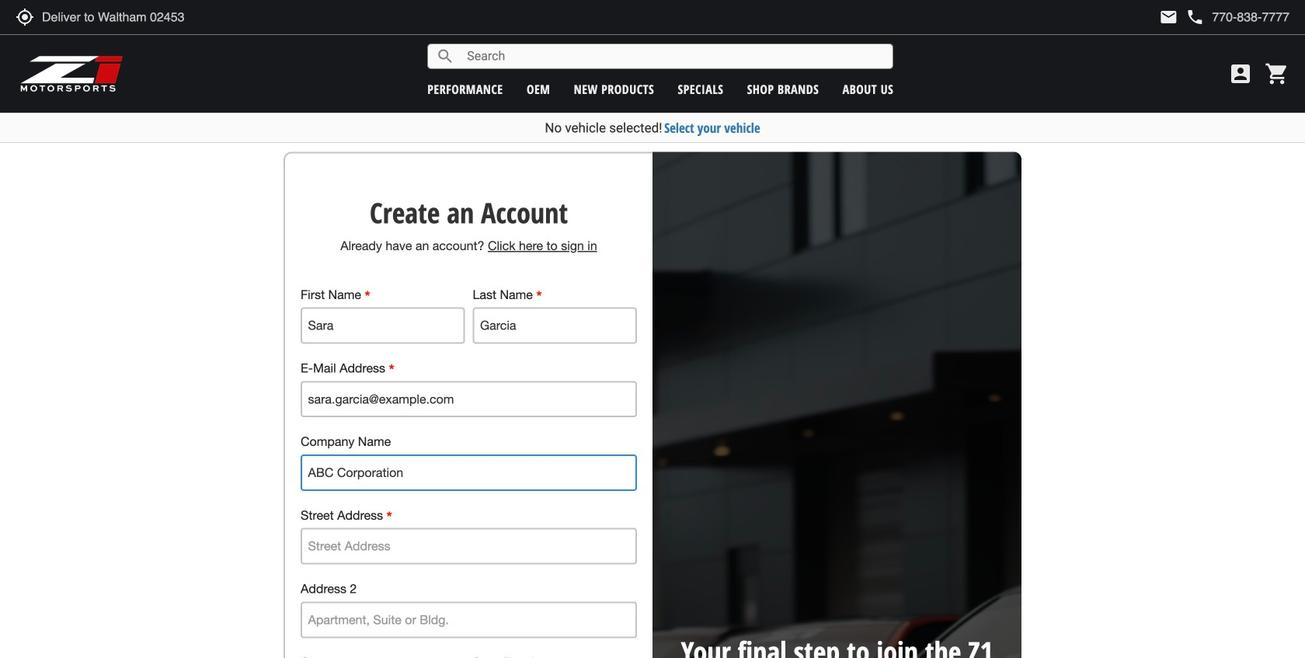 Task type: describe. For each thing, give the bounding box(es) containing it.
Street Address text field
[[301, 528, 637, 564]]

Last Name text field
[[473, 307, 637, 344]]

Company Name text field
[[301, 454, 637, 491]]



Task type: vqa. For each thing, say whether or not it's contained in the screenshot.
COMPANY NAME Text Box on the left of page
yes



Task type: locate. For each thing, give the bounding box(es) containing it.
E-Mail Address text field
[[301, 381, 637, 417]]

z1 motorsports logo image
[[19, 54, 124, 93]]

Apartment, Suite or Bldg. text field
[[301, 602, 637, 638]]

First Name text field
[[301, 307, 465, 344]]

Search search field
[[455, 44, 893, 68]]



